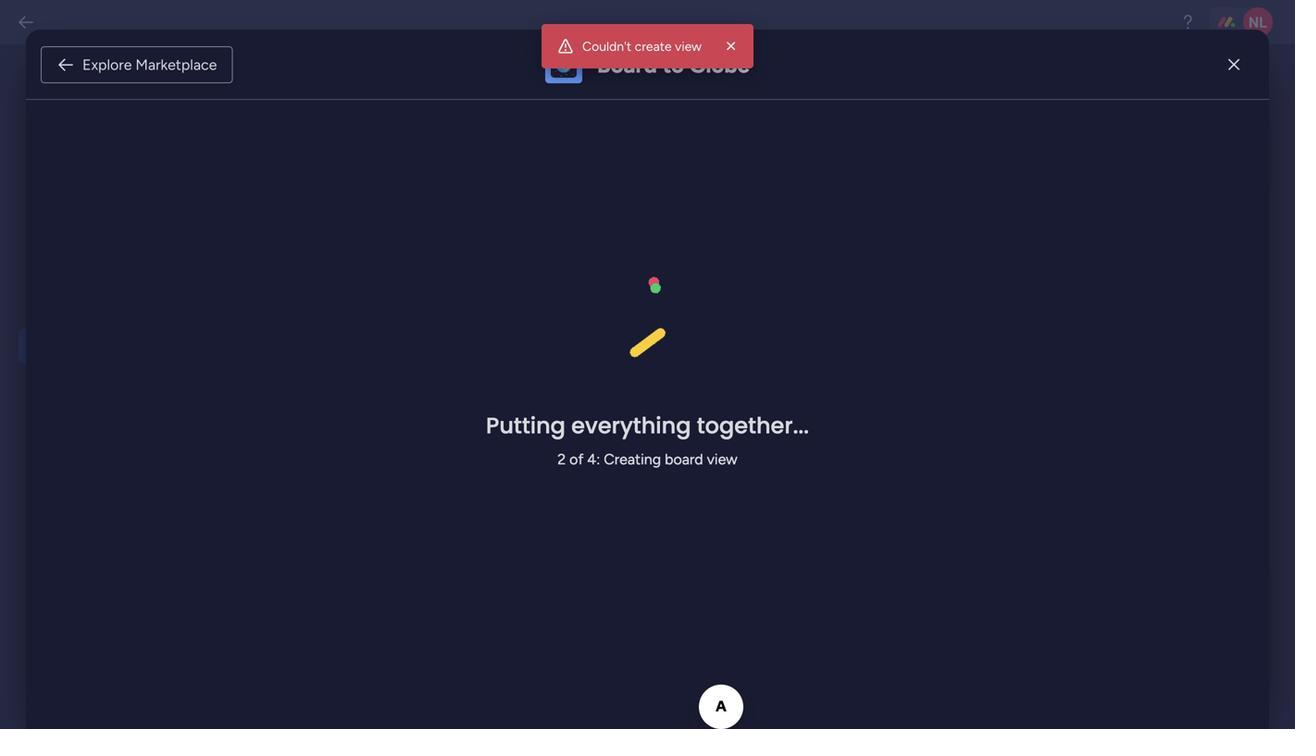 Task type: describe. For each thing, give the bounding box(es) containing it.
back to workspace image
[[17, 13, 35, 31]]

board to globe
[[597, 51, 750, 78]]

couldn't create view alert
[[542, 24, 754, 69]]

board
[[665, 451, 704, 468]]

api v2 token
[[307, 84, 425, 108]]

dapulse x slim image
[[1229, 54, 1240, 76]]

noah lott image
[[1244, 7, 1273, 37]]

help image
[[1179, 13, 1197, 31]]

explore marketplace button
[[41, 46, 233, 83]]

explore
[[82, 56, 132, 74]]

of
[[570, 451, 584, 468]]

together...
[[697, 411, 809, 442]]

everything
[[572, 411, 691, 442]]

create
[[635, 38, 672, 54]]

couldn't
[[583, 38, 632, 54]]

2
[[558, 451, 566, 468]]

v2
[[344, 84, 366, 108]]



Task type: locate. For each thing, give the bounding box(es) containing it.
4:
[[587, 451, 600, 468]]

marketplace
[[136, 56, 217, 74]]

0 horizontal spatial view
[[675, 38, 702, 54]]

administration
[[32, 79, 217, 112]]

creating
[[604, 451, 661, 468]]

0 vertical spatial view
[[675, 38, 702, 54]]

token
[[371, 84, 425, 108]]

view inside couldn't create view alert
[[675, 38, 702, 54]]

globe
[[690, 51, 750, 78]]

view right board
[[707, 451, 738, 468]]

putting
[[486, 411, 566, 442]]

1 vertical spatial view
[[707, 451, 738, 468]]

view inside putting everything together... 2 of 4: creating board view
[[707, 451, 738, 468]]

close image
[[722, 37, 741, 56]]

view right create
[[675, 38, 702, 54]]

apps loader image
[[578, 259, 717, 398]]

1 horizontal spatial view
[[707, 451, 738, 468]]

app logo image
[[551, 52, 577, 78]]

putting everything together... 2 of 4: creating board view
[[486, 411, 809, 468]]

explore marketplace
[[82, 56, 217, 74]]

api
[[307, 84, 339, 108]]

view
[[675, 38, 702, 54], [707, 451, 738, 468]]

to
[[663, 51, 684, 78]]

board
[[597, 51, 657, 78]]

couldn't create view
[[583, 38, 702, 54]]



Task type: vqa. For each thing, say whether or not it's contained in the screenshot.
EVERYTHING
yes



